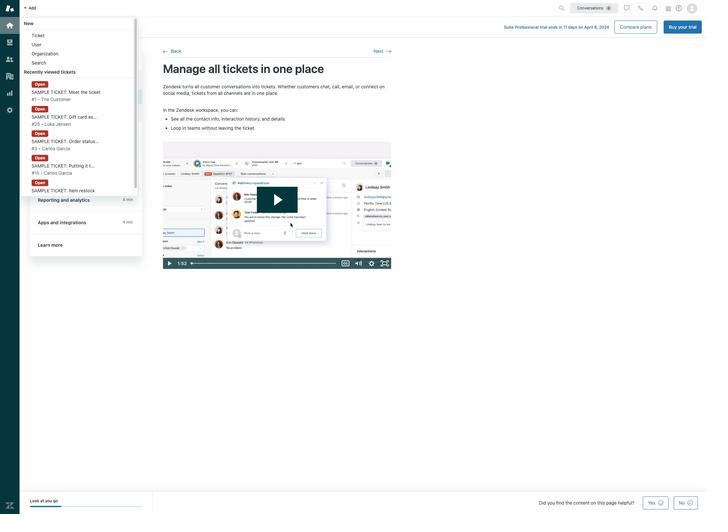 Task type: vqa. For each thing, say whether or not it's contained in the screenshot.
list box
no



Task type: describe. For each thing, give the bounding box(es) containing it.
2 menu item from the top
[[20, 40, 133, 49]]

views image
[[6, 38, 14, 47]]

7 menu item from the top
[[20, 129, 133, 153]]

video thumbnail image
[[163, 142, 392, 269]]

customers image
[[6, 55, 14, 64]]

video element
[[163, 142, 392, 269]]

progress-bar progress bar
[[30, 507, 142, 508]]

April 8, 2024 text field
[[585, 25, 610, 30]]

admin image
[[6, 106, 14, 115]]

content-title region
[[163, 64, 392, 73]]

notifications image
[[653, 5, 658, 11]]

progress bar image
[[30, 507, 61, 508]]

button displays agent's chat status as invisible. image
[[625, 5, 630, 11]]

organizations image
[[6, 72, 14, 81]]

4 menu item from the top
[[20, 58, 133, 68]]



Task type: locate. For each thing, give the bounding box(es) containing it.
zendesk support image
[[6, 4, 14, 13]]

footer
[[20, 492, 708, 515]]

menu item
[[20, 31, 133, 40], [20, 40, 133, 49], [20, 49, 133, 58], [20, 58, 133, 68], [20, 80, 133, 104], [20, 104, 133, 129], [20, 129, 133, 153], [20, 153, 133, 178], [20, 178, 133, 203]]

get help image
[[677, 5, 682, 11]]

heading
[[30, 48, 142, 71]]

5 menu item from the top
[[20, 80, 133, 104]]

3 menu item from the top
[[20, 49, 133, 58]]

reporting image
[[6, 89, 14, 98]]

zendesk image
[[6, 502, 14, 510]]

9 menu item from the top
[[20, 178, 133, 203]]

tab
[[73, 25, 115, 38]]

menu
[[20, 17, 138, 203]]

1 menu item from the top
[[20, 31, 133, 40]]

6 menu item from the top
[[20, 104, 133, 129]]

8 menu item from the top
[[20, 153, 133, 178]]

region
[[163, 84, 392, 269]]

main element
[[0, 0, 20, 515]]

zendesk products image
[[667, 6, 671, 11]]

tab list
[[30, 25, 115, 38]]

get started image
[[6, 21, 14, 30]]



